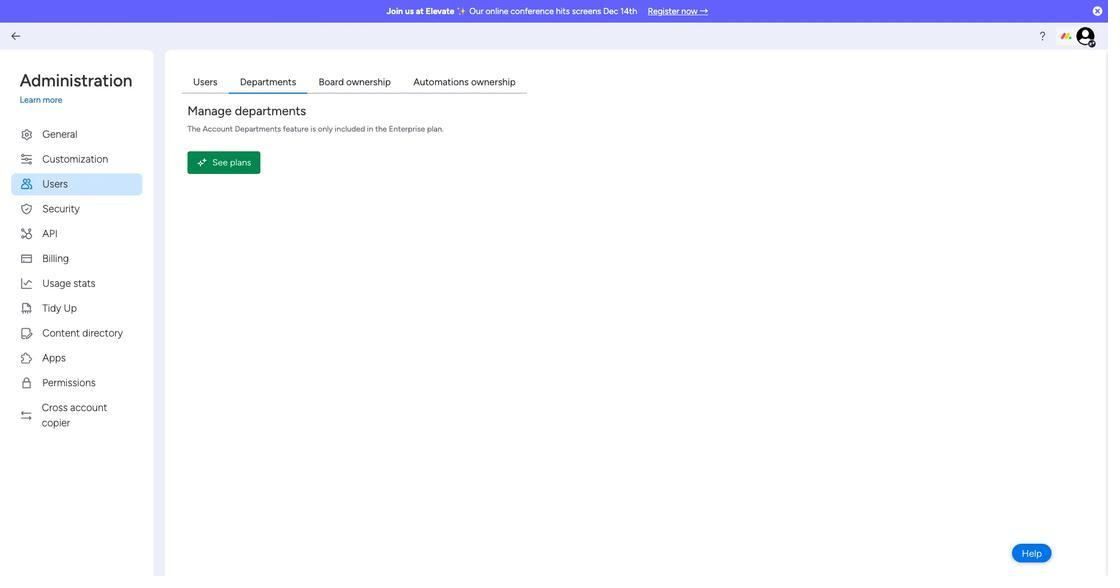 Task type: vqa. For each thing, say whether or not it's contained in the screenshot.
Personal
no



Task type: locate. For each thing, give the bounding box(es) containing it.
0 vertical spatial departments
[[240, 76, 296, 88]]

learn more link
[[20, 94, 142, 107]]

learn
[[20, 95, 41, 105]]

0 horizontal spatial users
[[42, 178, 68, 190]]

usage stats button
[[11, 273, 142, 295]]

customization
[[42, 153, 108, 165]]

1 ownership from the left
[[346, 76, 391, 88]]

api button
[[11, 223, 142, 245]]

users up security in the top of the page
[[42, 178, 68, 190]]

is
[[311, 124, 316, 134]]

account
[[70, 402, 107, 414]]

see plans
[[212, 157, 251, 168]]

plan.
[[427, 124, 444, 134]]

1 vertical spatial departments
[[235, 124, 281, 134]]

tidy
[[42, 302, 61, 314]]

now
[[682, 6, 698, 16]]

customization button
[[11, 148, 142, 170]]

apps
[[42, 352, 66, 364]]

departments inside departments link
[[240, 76, 296, 88]]

enterprise
[[389, 124, 425, 134]]

users
[[193, 76, 218, 88], [42, 178, 68, 190]]

register
[[648, 6, 680, 16]]

board ownership
[[319, 76, 391, 88]]

ownership right the automations
[[471, 76, 516, 88]]

board
[[319, 76, 344, 88]]

manage departments the account departments feature is only included in the enterprise plan.
[[188, 103, 444, 134]]

departments up the departments
[[240, 76, 296, 88]]

1 vertical spatial users
[[42, 178, 68, 190]]

cross account copier
[[42, 402, 107, 429]]

up
[[64, 302, 77, 314]]

join
[[387, 6, 403, 16]]

the
[[375, 124, 387, 134]]

administration learn more
[[20, 71, 132, 105]]

cross
[[42, 402, 68, 414]]

feature
[[283, 124, 309, 134]]

2 ownership from the left
[[471, 76, 516, 88]]

departments down the departments
[[235, 124, 281, 134]]

departments
[[240, 76, 296, 88], [235, 124, 281, 134]]

ownership
[[346, 76, 391, 88], [471, 76, 516, 88]]

permissions button
[[11, 372, 142, 394]]

users up 'manage'
[[193, 76, 218, 88]]

tidy up
[[42, 302, 77, 314]]

content
[[42, 327, 80, 339]]

1 horizontal spatial ownership
[[471, 76, 516, 88]]

ownership for board ownership
[[346, 76, 391, 88]]

permissions
[[42, 377, 96, 389]]

ownership inside "link"
[[471, 76, 516, 88]]

ownership right board
[[346, 76, 391, 88]]

content directory
[[42, 327, 123, 339]]

online
[[486, 6, 509, 16]]

stats
[[73, 277, 95, 290]]

included
[[335, 124, 365, 134]]

billing button
[[11, 248, 142, 270]]

automations ownership link
[[402, 72, 527, 94]]

1 horizontal spatial users
[[193, 76, 218, 88]]

0 vertical spatial users
[[193, 76, 218, 88]]

hits
[[556, 6, 570, 16]]

0 horizontal spatial ownership
[[346, 76, 391, 88]]

automations
[[414, 76, 469, 88]]

help button
[[1013, 544, 1052, 563]]

in
[[367, 124, 374, 134]]

copier
[[42, 417, 70, 429]]

departments
[[235, 103, 306, 118]]

the
[[188, 124, 201, 134]]

register now → link
[[648, 6, 709, 16]]

users inside button
[[42, 178, 68, 190]]

content directory button
[[11, 322, 142, 344]]

billing
[[42, 252, 69, 265]]

usage
[[42, 277, 71, 290]]

plans
[[230, 157, 251, 168]]

security button
[[11, 198, 142, 220]]



Task type: describe. For each thing, give the bounding box(es) containing it.
help image
[[1038, 31, 1049, 42]]

directory
[[82, 327, 123, 339]]

manage
[[188, 103, 232, 118]]

departments inside the 'manage departments the account departments feature is only included in the enterprise plan.'
[[235, 124, 281, 134]]

us
[[405, 6, 414, 16]]

→
[[700, 6, 709, 16]]

join us at elevate ✨ our online conference hits screens dec 14th
[[387, 6, 638, 16]]

see plans button
[[188, 151, 260, 174]]

apps button
[[11, 347, 142, 369]]

register now →
[[648, 6, 709, 16]]

ownership for automations ownership
[[471, 76, 516, 88]]

14th
[[621, 6, 638, 16]]

✨
[[457, 6, 468, 16]]

automations ownership
[[414, 76, 516, 88]]

cross account copier button
[[11, 397, 142, 434]]

dec
[[604, 6, 619, 16]]

see
[[212, 157, 228, 168]]

users link
[[182, 72, 229, 94]]

back to workspace image
[[10, 31, 21, 42]]

our
[[470, 6, 484, 16]]

more
[[43, 95, 62, 105]]

users button
[[11, 173, 142, 195]]

users inside "link"
[[193, 76, 218, 88]]

general button
[[11, 123, 142, 146]]

conference
[[511, 6, 554, 16]]

departments link
[[229, 72, 308, 94]]

general
[[42, 128, 77, 140]]

account
[[203, 124, 233, 134]]

security
[[42, 203, 80, 215]]

help
[[1022, 548, 1043, 559]]

only
[[318, 124, 333, 134]]

usage stats
[[42, 277, 95, 290]]

screens
[[572, 6, 602, 16]]

at
[[416, 6, 424, 16]]

administration
[[20, 71, 132, 91]]

jacob simon image
[[1077, 27, 1095, 45]]

elevate
[[426, 6, 455, 16]]

board ownership link
[[308, 72, 402, 94]]

api
[[42, 227, 58, 240]]

tidy up button
[[11, 298, 142, 320]]



